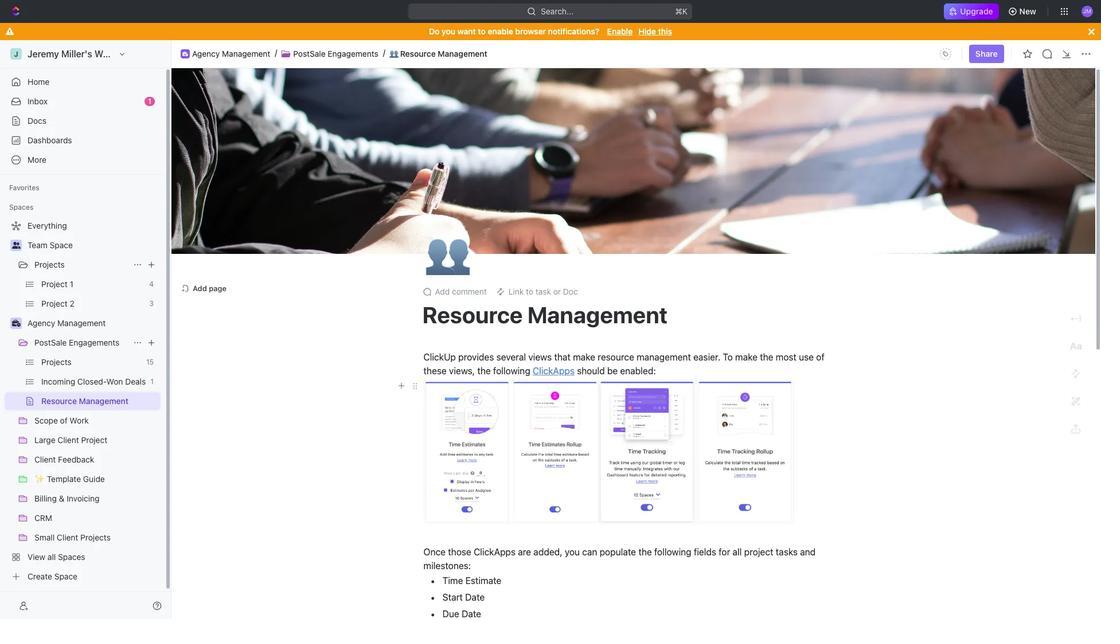 Task type: locate. For each thing, give the bounding box(es) containing it.
0 vertical spatial 👥
[[389, 49, 398, 58]]

postsale engagements
[[293, 49, 378, 58], [34, 338, 119, 348]]

the down provides
[[477, 366, 491, 376]]

0 vertical spatial the
[[760, 352, 773, 362]]

1 horizontal spatial spaces
[[58, 552, 85, 562]]

jeremy miller's workspace, , element
[[10, 48, 22, 60]]

0 horizontal spatial of
[[60, 416, 67, 426]]

0 vertical spatial client
[[58, 435, 79, 445]]

4
[[149, 280, 154, 288]]

project for project 1
[[41, 279, 68, 289]]

0 horizontal spatial following
[[493, 366, 530, 376]]

resource management up work on the bottom left of page
[[41, 396, 128, 406]]

tasks
[[776, 547, 798, 557]]

projects down team space at top
[[34, 260, 65, 270]]

projects for the bottommost projects link
[[41, 357, 72, 367]]

resource down the do
[[400, 49, 436, 58]]

team space
[[28, 240, 73, 250]]

0 vertical spatial following
[[493, 366, 530, 376]]

1 vertical spatial you
[[565, 547, 580, 557]]

👥 resource management
[[389, 49, 487, 58]]

agency management inside tree
[[28, 318, 106, 328]]

clickapps left are
[[474, 547, 516, 557]]

0 vertical spatial agency management
[[192, 49, 270, 58]]

of left work on the bottom left of page
[[60, 416, 67, 426]]

clickapps down that
[[533, 366, 575, 376]]

postsale inside tree
[[34, 338, 67, 348]]

following left fields
[[654, 547, 691, 557]]

projects link up closed-
[[41, 353, 142, 372]]

1 horizontal spatial 👥
[[425, 226, 471, 280]]

0 vertical spatial resource
[[400, 49, 436, 58]]

populate
[[600, 547, 636, 557]]

engagements inside tree
[[69, 338, 119, 348]]

projects link down team space link
[[34, 256, 128, 274]]

date for due date
[[462, 609, 481, 619]]

search...
[[541, 6, 574, 16]]

1 vertical spatial project
[[41, 299, 68, 309]]

1 vertical spatial engagements
[[69, 338, 119, 348]]

1 vertical spatial of
[[60, 416, 67, 426]]

doc
[[563, 287, 578, 297]]

1 vertical spatial client
[[34, 455, 56, 465]]

you left can
[[565, 547, 580, 557]]

client
[[58, 435, 79, 445], [34, 455, 56, 465], [57, 533, 78, 543]]

project up project 2
[[41, 279, 68, 289]]

all right for
[[733, 547, 742, 557]]

1 horizontal spatial make
[[735, 352, 758, 362]]

2 vertical spatial the
[[638, 547, 652, 557]]

user group image
[[12, 242, 20, 249]]

comment
[[452, 287, 487, 297]]

add left comment
[[435, 287, 450, 297]]

0 horizontal spatial postsale engagements
[[34, 338, 119, 348]]

0 horizontal spatial agency management link
[[28, 314, 158, 333]]

👥 inside 👥 resource management
[[389, 49, 398, 58]]

1 horizontal spatial clickapps
[[533, 366, 575, 376]]

all
[[733, 547, 742, 557], [48, 552, 56, 562]]

1 horizontal spatial agency management link
[[192, 49, 270, 59]]

0 horizontal spatial all
[[48, 552, 56, 562]]

1 horizontal spatial resource management
[[422, 301, 668, 328]]

0 horizontal spatial 👥
[[389, 49, 398, 58]]

1 vertical spatial 1
[[70, 279, 73, 289]]

and
[[800, 547, 816, 557]]

new
[[1019, 6, 1036, 16]]

client up view all spaces
[[57, 533, 78, 543]]

easier.
[[693, 352, 720, 362]]

small client projects link
[[34, 529, 158, 547]]

0 vertical spatial projects
[[34, 260, 65, 270]]

sidebar navigation
[[0, 40, 174, 619]]

won
[[106, 377, 123, 387]]

enable
[[607, 26, 633, 36]]

1 horizontal spatial of
[[816, 352, 825, 362]]

spaces down small client projects
[[58, 552, 85, 562]]

of right the use
[[816, 352, 825, 362]]

1 vertical spatial spaces
[[58, 552, 85, 562]]

projects for the topmost projects link
[[34, 260, 65, 270]]

space
[[50, 240, 73, 250], [54, 572, 77, 582]]

0 vertical spatial space
[[50, 240, 73, 250]]

following down several
[[493, 366, 530, 376]]

👥 for 👥
[[425, 226, 471, 280]]

client down large
[[34, 455, 56, 465]]

projects up incoming
[[41, 357, 72, 367]]

crm
[[34, 513, 52, 523]]

1 vertical spatial postsale engagements link
[[34, 334, 128, 352]]

workspace
[[95, 49, 142, 59]]

spaces down favorites button
[[9, 203, 33, 212]]

0 vertical spatial of
[[816, 352, 825, 362]]

2 vertical spatial client
[[57, 533, 78, 543]]

home
[[28, 77, 49, 87]]

business time image
[[12, 320, 20, 327]]

0 horizontal spatial make
[[573, 352, 595, 362]]

project
[[744, 547, 773, 557]]

0 horizontal spatial add
[[193, 284, 207, 293]]

0 horizontal spatial agency management
[[28, 318, 106, 328]]

make up should
[[573, 352, 595, 362]]

upgrade
[[960, 6, 993, 16]]

tree
[[5, 217, 161, 586]]

the right populate
[[638, 547, 652, 557]]

resource inside sidebar navigation
[[41, 396, 77, 406]]

hide
[[638, 26, 656, 36]]

projects down crm link
[[80, 533, 111, 543]]

you right the do
[[442, 26, 455, 36]]

small
[[34, 533, 55, 543]]

clickapps inside once those clickapps are added, you can populate the following fields for all project tasks and milestones:
[[474, 547, 516, 557]]

feedback
[[58, 455, 94, 465]]

1 horizontal spatial following
[[654, 547, 691, 557]]

add left page
[[193, 284, 207, 293]]

0 vertical spatial agency
[[192, 49, 220, 58]]

billing & invoicing
[[34, 494, 100, 504]]

agency right business time image at the left of the page
[[28, 318, 55, 328]]

management for the agency management link associated with business time icon in the left top of the page
[[222, 49, 270, 58]]

0 horizontal spatial agency
[[28, 318, 55, 328]]

new button
[[1003, 2, 1043, 21]]

space for create space
[[54, 572, 77, 582]]

use
[[799, 352, 814, 362]]

date
[[465, 592, 485, 603], [462, 609, 481, 619]]

to
[[723, 352, 733, 362]]

space right team
[[50, 240, 73, 250]]

2 vertical spatial projects
[[80, 533, 111, 543]]

0 horizontal spatial engagements
[[69, 338, 119, 348]]

project 1
[[41, 279, 73, 289]]

space inside team space link
[[50, 240, 73, 250]]

1 vertical spatial agency
[[28, 318, 55, 328]]

0 vertical spatial date
[[465, 592, 485, 603]]

1 vertical spatial agency management
[[28, 318, 106, 328]]

resource management
[[422, 301, 668, 328], [41, 396, 128, 406]]

project 2
[[41, 299, 74, 309]]

spaces inside tree
[[58, 552, 85, 562]]

client feedback link
[[34, 451, 158, 469]]

to right want
[[478, 26, 486, 36]]

postsale
[[293, 49, 326, 58], [34, 338, 67, 348]]

0 vertical spatial project
[[41, 279, 68, 289]]

1
[[148, 97, 151, 106], [70, 279, 73, 289], [151, 377, 154, 386]]

engagements
[[328, 49, 378, 58], [69, 338, 119, 348]]

create space link
[[5, 568, 158, 586]]

guide
[[83, 474, 105, 484]]

2 horizontal spatial the
[[760, 352, 773, 362]]

view
[[28, 552, 45, 562]]

⌘k
[[675, 6, 688, 16]]

1 horizontal spatial the
[[638, 547, 652, 557]]

everything link
[[5, 217, 158, 235]]

space down view all spaces
[[54, 572, 77, 582]]

1 horizontal spatial postsale engagements
[[293, 49, 378, 58]]

0 horizontal spatial the
[[477, 366, 491, 376]]

0 vertical spatial projects link
[[34, 256, 128, 274]]

add for add page
[[193, 284, 207, 293]]

1 vertical spatial clickapps
[[474, 547, 516, 557]]

1 vertical spatial projects
[[41, 357, 72, 367]]

all right view
[[48, 552, 56, 562]]

0 horizontal spatial postsale
[[34, 338, 67, 348]]

of inside tree
[[60, 416, 67, 426]]

1 horizontal spatial engagements
[[328, 49, 378, 58]]

agency management right business time icon in the left top of the page
[[192, 49, 270, 58]]

1 vertical spatial agency management link
[[28, 314, 158, 333]]

0 horizontal spatial postsale engagements link
[[34, 334, 128, 352]]

to inside dropdown button
[[526, 287, 533, 297]]

1 vertical spatial space
[[54, 572, 77, 582]]

enable
[[488, 26, 513, 36]]

👥 for 👥 resource management
[[389, 49, 398, 58]]

project for project 2
[[41, 299, 68, 309]]

incoming
[[41, 377, 75, 387]]

project left 2 on the left of page
[[41, 299, 68, 309]]

1 horizontal spatial postsale
[[293, 49, 326, 58]]

2 vertical spatial 1
[[151, 377, 154, 386]]

1 vertical spatial postsale
[[34, 338, 67, 348]]

project down scope of work link
[[81, 435, 107, 445]]

tree containing everything
[[5, 217, 161, 586]]

resource management down task at the top
[[422, 301, 668, 328]]

1 vertical spatial 👥
[[425, 226, 471, 280]]

agency management link
[[192, 49, 270, 59], [28, 314, 158, 333]]

1 vertical spatial to
[[526, 287, 533, 297]]

0 horizontal spatial resource management
[[41, 396, 128, 406]]

of inside clickup provides several views that make resource management easier. to make the most use of these views, the following
[[816, 352, 825, 362]]

✨ template guide
[[34, 474, 105, 484]]

billing & invoicing link
[[34, 490, 158, 508]]

invoicing
[[67, 494, 100, 504]]

1 horizontal spatial to
[[526, 287, 533, 297]]

resource down incoming
[[41, 396, 77, 406]]

2 make from the left
[[735, 352, 758, 362]]

0 vertical spatial spaces
[[9, 203, 33, 212]]

to
[[478, 26, 486, 36], [526, 287, 533, 297]]

0 vertical spatial to
[[478, 26, 486, 36]]

✨ template guide link
[[34, 470, 158, 489]]

project 1 link
[[41, 275, 145, 294]]

agency management link right business time icon in the left top of the page
[[192, 49, 270, 59]]

projects
[[34, 260, 65, 270], [41, 357, 72, 367], [80, 533, 111, 543]]

agency management link down project 2 link
[[28, 314, 158, 333]]

0 vertical spatial agency management link
[[192, 49, 270, 59]]

1 horizontal spatial agency
[[192, 49, 220, 58]]

1 vertical spatial resource management
[[41, 396, 128, 406]]

space inside create space link
[[54, 572, 77, 582]]

closed-
[[77, 377, 106, 387]]

1 horizontal spatial postsale engagements link
[[293, 49, 378, 59]]

2 vertical spatial project
[[81, 435, 107, 445]]

1 vertical spatial date
[[462, 609, 481, 619]]

the left the most
[[760, 352, 773, 362]]

date down time estimate
[[465, 592, 485, 603]]

make right to
[[735, 352, 758, 362]]

you inside once those clickapps are added, you can populate the following fields for all project tasks and milestones:
[[565, 547, 580, 557]]

start
[[443, 592, 463, 603]]

agency management down 2 on the left of page
[[28, 318, 106, 328]]

1 horizontal spatial agency management
[[192, 49, 270, 58]]

0 horizontal spatial clickapps
[[474, 547, 516, 557]]

page
[[209, 284, 227, 293]]

0 vertical spatial you
[[442, 26, 455, 36]]

client up client feedback
[[58, 435, 79, 445]]

agency right business time icon in the left top of the page
[[192, 49, 220, 58]]

1 vertical spatial following
[[654, 547, 691, 557]]

agency
[[192, 49, 220, 58], [28, 318, 55, 328]]

1 horizontal spatial you
[[565, 547, 580, 557]]

1 horizontal spatial all
[[733, 547, 742, 557]]

clickup provides several views that make resource management easier. to make the most use of these views, the following
[[424, 352, 827, 376]]

resource down comment
[[422, 301, 523, 328]]

2 vertical spatial resource
[[41, 396, 77, 406]]

agency inside tree
[[28, 318, 55, 328]]

to right link
[[526, 287, 533, 297]]

docs
[[28, 116, 46, 126]]

client for large
[[58, 435, 79, 445]]

link to task or doc button
[[491, 284, 583, 300]]

1 vertical spatial postsale engagements
[[34, 338, 119, 348]]

date down start date
[[462, 609, 481, 619]]

clickapps
[[533, 366, 575, 376], [474, 547, 516, 557]]

1 horizontal spatial add
[[435, 287, 450, 297]]



Task type: vqa. For each thing, say whether or not it's contained in the screenshot.


Task type: describe. For each thing, give the bounding box(es) containing it.
0 vertical spatial postsale engagements link
[[293, 49, 378, 59]]

0 vertical spatial 1
[[148, 97, 151, 106]]

favorites
[[9, 184, 39, 192]]

1 vertical spatial projects link
[[41, 353, 142, 372]]

these
[[424, 366, 447, 376]]

date for start date
[[465, 592, 485, 603]]

view all spaces
[[28, 552, 85, 562]]

want
[[457, 26, 476, 36]]

clickapps should be enabled:
[[533, 366, 656, 376]]

0 vertical spatial resource management
[[422, 301, 668, 328]]

billing
[[34, 494, 57, 504]]

reposition button
[[719, 231, 773, 249]]

dashboards link
[[5, 131, 161, 150]]

0 horizontal spatial spaces
[[9, 203, 33, 212]]

0 horizontal spatial you
[[442, 26, 455, 36]]

clickup
[[424, 352, 456, 362]]

once
[[424, 547, 446, 557]]

management for business time image at the left of the page the agency management link
[[57, 318, 106, 328]]

browser
[[515, 26, 546, 36]]

0 vertical spatial engagements
[[328, 49, 378, 58]]

agency management link for business time icon in the left top of the page
[[192, 49, 270, 59]]

are
[[518, 547, 531, 557]]

share
[[976, 49, 998, 58]]

more button
[[5, 151, 161, 169]]

or
[[553, 287, 561, 297]]

agency for business time image at the left of the page the agency management link
[[28, 318, 55, 328]]

template
[[47, 474, 81, 484]]

inbox
[[28, 96, 48, 106]]

15
[[146, 358, 154, 366]]

everything
[[28, 221, 67, 231]]

home link
[[5, 73, 161, 91]]

following inside once those clickapps are added, you can populate the following fields for all project tasks and milestones:
[[654, 547, 691, 557]]

agency management for business time icon in the left top of the page
[[192, 49, 270, 58]]

create space
[[28, 572, 77, 582]]

add for add comment
[[435, 287, 450, 297]]

docs link
[[5, 112, 161, 130]]

agency for the agency management link associated with business time icon in the left top of the page
[[192, 49, 220, 58]]

1 vertical spatial resource
[[422, 301, 523, 328]]

tree inside sidebar navigation
[[5, 217, 161, 586]]

1 vertical spatial the
[[477, 366, 491, 376]]

that
[[554, 352, 571, 362]]

link to task or doc
[[509, 287, 578, 297]]

✨
[[34, 474, 45, 484]]

clickapps link
[[533, 366, 575, 376]]

project 2 link
[[41, 295, 145, 313]]

resource management inside tree
[[41, 396, 128, 406]]

small client projects
[[34, 533, 111, 543]]

client for small
[[57, 533, 78, 543]]

incoming closed-won deals 1
[[41, 377, 154, 387]]

client feedback
[[34, 455, 94, 465]]

agency management for business time image at the left of the page
[[28, 318, 106, 328]]

agency management link for business time image at the left of the page
[[28, 314, 158, 333]]

&
[[59, 494, 64, 504]]

time estimate
[[443, 576, 501, 586]]

team
[[28, 240, 47, 250]]

1 inside incoming closed-won deals 1
[[151, 377, 154, 386]]

more
[[28, 155, 46, 165]]

team space link
[[28, 236, 158, 255]]

postsale engagements inside tree
[[34, 338, 119, 348]]

create
[[28, 572, 52, 582]]

can
[[582, 547, 597, 557]]

notifications?
[[548, 26, 599, 36]]

for
[[719, 547, 730, 557]]

incoming closed-won deals link
[[41, 373, 146, 391]]

work
[[70, 416, 89, 426]]

estimate
[[465, 576, 501, 586]]

jeremy
[[28, 49, 59, 59]]

start date
[[443, 592, 485, 603]]

scope of work
[[34, 416, 89, 426]]

jm button
[[1078, 2, 1097, 21]]

milestones:
[[424, 561, 471, 571]]

task
[[536, 287, 551, 297]]

large client project link
[[34, 431, 158, 450]]

large
[[34, 435, 55, 445]]

all inside once those clickapps are added, you can populate the following fields for all project tasks and milestones:
[[733, 547, 742, 557]]

views,
[[449, 366, 475, 376]]

should
[[577, 366, 605, 376]]

all inside sidebar navigation
[[48, 552, 56, 562]]

3
[[149, 299, 154, 308]]

link
[[509, 287, 524, 297]]

jeremy miller's workspace
[[28, 49, 142, 59]]

large client project
[[34, 435, 107, 445]]

fields
[[694, 547, 716, 557]]

enabled:
[[620, 366, 656, 376]]

several
[[496, 352, 526, 362]]

1 make from the left
[[573, 352, 595, 362]]

crm link
[[34, 509, 158, 528]]

add comment
[[435, 287, 487, 297]]

the inside once those clickapps are added, you can populate the following fields for all project tasks and milestones:
[[638, 547, 652, 557]]

scope of work link
[[34, 412, 158, 430]]

resource
[[598, 352, 634, 362]]

following inside clickup provides several views that make resource management easier. to make the most use of these views, the following
[[493, 366, 530, 376]]

those
[[448, 547, 471, 557]]

0 vertical spatial postsale
[[293, 49, 326, 58]]

reposition
[[726, 235, 766, 245]]

1 inside the project 1 link
[[70, 279, 73, 289]]

j
[[14, 50, 18, 58]]

do
[[429, 26, 440, 36]]

deals
[[125, 377, 146, 387]]

management for resource management link
[[79, 396, 128, 406]]

add page
[[193, 284, 227, 293]]

due date
[[443, 609, 481, 619]]

0 vertical spatial clickapps
[[533, 366, 575, 376]]

0 horizontal spatial to
[[478, 26, 486, 36]]

due
[[443, 609, 459, 619]]

business time image
[[182, 51, 188, 56]]

space for team space
[[50, 240, 73, 250]]

dropdown menu image
[[937, 45, 955, 63]]

view all spaces link
[[5, 548, 158, 567]]

0 vertical spatial postsale engagements
[[293, 49, 378, 58]]

management
[[637, 352, 691, 362]]



